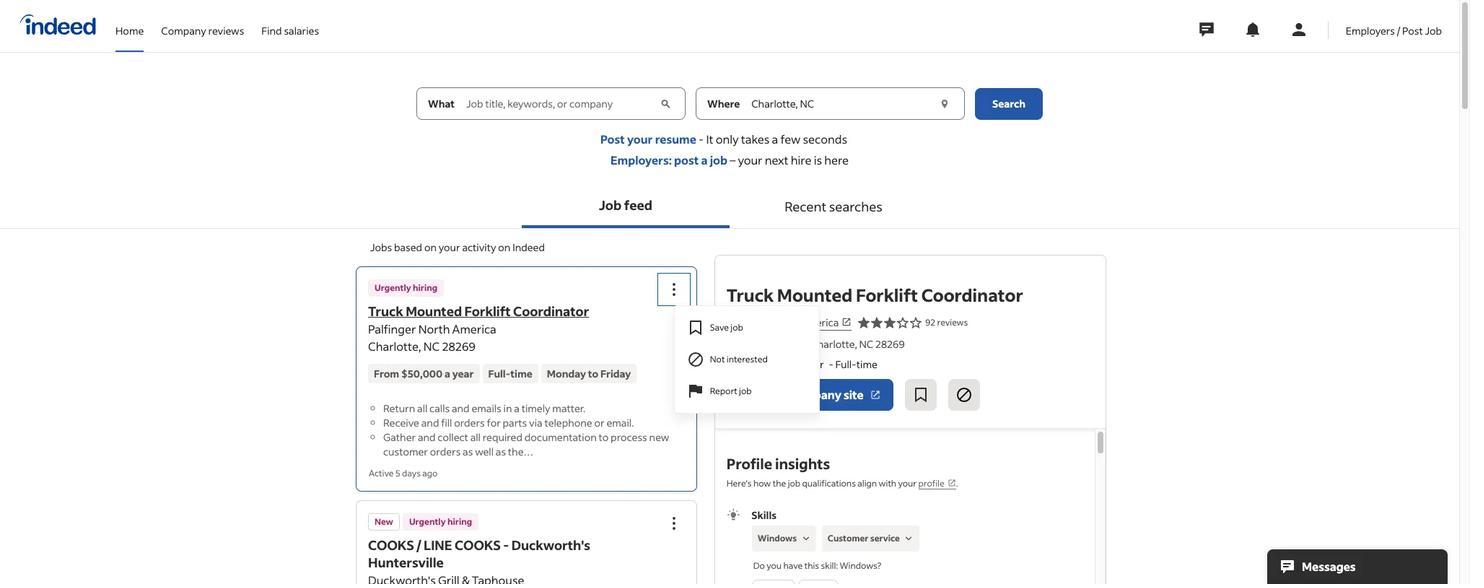 Task type: describe. For each thing, give the bounding box(es) containing it.
save job
[[710, 322, 744, 333]]

takes
[[741, 131, 770, 147]]

report job
[[710, 386, 752, 396]]

not interested
[[710, 354, 768, 365]]

palfinger north america
[[727, 315, 839, 329]]

full-time
[[488, 367, 533, 381]]

1 vertical spatial urgently hiring
[[409, 516, 472, 527]]

apply on company site
[[739, 387, 864, 402]]

?
[[877, 560, 881, 571]]

your left activity
[[439, 240, 460, 254]]

the…
[[508, 445, 534, 458]]

clear element for what
[[658, 96, 673, 111]]

do
[[753, 560, 765, 571]]

clear image
[[658, 96, 673, 111]]

salaries
[[284, 23, 319, 37]]

0 vertical spatial -
[[699, 131, 704, 147]]

new
[[650, 430, 670, 444]]

apply on company site button
[[727, 379, 894, 411]]

92 reviews
[[926, 317, 968, 328]]

america for palfinger north america charlotte, nc 28269
[[452, 321, 497, 336]]

profile link
[[919, 478, 956, 490]]

not interested button
[[676, 344, 819, 375]]

employers: post a job link
[[611, 152, 728, 168]]

days
[[402, 468, 421, 479]]

3.1 out of 5 stars. link to 92 company reviews (opens in a new tab) image
[[858, 314, 923, 331]]

employers
[[1346, 23, 1396, 37]]

recent
[[785, 198, 827, 215]]

customer service button
[[822, 526, 919, 552]]

5
[[396, 468, 401, 479]]

do you have this skill: windows ?
[[753, 560, 881, 571]]

report
[[710, 386, 738, 396]]

job feed button
[[522, 185, 730, 228]]

documentation
[[525, 430, 597, 444]]

1 vertical spatial hiring
[[448, 516, 472, 527]]

0 vertical spatial urgently
[[375, 282, 411, 293]]

employers:
[[611, 152, 672, 168]]

a left "few"
[[772, 131, 779, 147]]

0 horizontal spatial mounted
[[406, 303, 462, 320]]

1 horizontal spatial all
[[471, 430, 481, 444]]

new
[[375, 516, 393, 527]]

0 horizontal spatial full-
[[488, 367, 511, 381]]

job inside button
[[599, 196, 622, 214]]

employers / post job link
[[1346, 0, 1443, 49]]

indeed
[[513, 240, 545, 254]]

based
[[394, 240, 422, 254]]

clear element for where
[[938, 96, 952, 111]]

your up employers: at the left
[[627, 131, 653, 147]]

your right the with
[[899, 478, 917, 489]]

calls
[[430, 401, 450, 415]]

trailer
[[750, 337, 780, 351]]

1 horizontal spatial time
[[857, 357, 878, 371]]

job right report
[[739, 386, 752, 396]]

company reviews
[[161, 23, 244, 37]]

1 vertical spatial and
[[421, 416, 439, 430]]

clear image
[[938, 96, 952, 111]]

home
[[116, 23, 144, 37]]

search
[[993, 96, 1026, 110]]

collect
[[438, 430, 468, 444]]

searches
[[829, 198, 883, 215]]

skill:
[[821, 560, 838, 571]]

job up 4101
[[731, 322, 744, 333]]

save
[[710, 322, 729, 333]]

profile
[[919, 478, 945, 489]]

from for from $50,000 a year
[[374, 367, 399, 381]]

post
[[674, 152, 699, 168]]

duckworth's
[[512, 536, 591, 554]]

$50,000 for from $50,000 a year
[[401, 367, 443, 381]]

1 horizontal spatial truck mounted forklift coordinator
[[727, 284, 1024, 306]]

2 as from the left
[[496, 445, 506, 458]]

company reviews link
[[161, 0, 244, 49]]

0 horizontal spatial time
[[511, 367, 533, 381]]

your down the takes
[[738, 152, 763, 168]]

find salaries link
[[262, 0, 319, 49]]

save this job image
[[912, 386, 930, 404]]

palfinger north america link
[[727, 315, 852, 331]]

jobs
[[370, 240, 392, 254]]

0 vertical spatial and
[[452, 401, 470, 415]]

hire
[[791, 152, 812, 168]]

huntersville
[[368, 554, 444, 571]]

a for from $50,000 a year - full-time
[[796, 357, 802, 371]]

from $50,000 a year - full-time
[[727, 357, 878, 371]]

qualifications
[[803, 478, 856, 489]]

0 horizontal spatial forklift
[[465, 303, 511, 320]]

well
[[475, 445, 494, 458]]

activity
[[462, 240, 496, 254]]

$50,000 for from $50,000 a year - full-time
[[753, 357, 794, 371]]

–
[[728, 152, 738, 168]]

search button
[[975, 88, 1043, 119]]

report job button
[[676, 375, 819, 407]]

charlotte, for trailer
[[811, 337, 858, 351]]

28269 for palfinger north america charlotte, nc 28269
[[442, 339, 476, 354]]

is
[[814, 152, 822, 168]]

jobs based on your activity on indeed
[[370, 240, 545, 254]]

drive,
[[782, 337, 809, 351]]

from for from $50,000 a year - full-time
[[727, 357, 751, 371]]

/ for line
[[417, 536, 421, 554]]

1 horizontal spatial windows
[[840, 560, 877, 571]]

2 cooks from the left
[[455, 536, 501, 554]]

/ for post
[[1398, 23, 1401, 37]]

0 horizontal spatial coordinator
[[513, 303, 589, 320]]

missing qualification image
[[903, 532, 916, 545]]

truck mounted forklift coordinator button
[[368, 303, 589, 320]]

0 horizontal spatial on
[[424, 240, 437, 254]]

the
[[773, 478, 786, 489]]

palfinger north america charlotte, nc 28269
[[368, 321, 497, 354]]

line
[[424, 536, 452, 554]]

post your resume - it only takes a few seconds
[[601, 131, 848, 147]]

1 vertical spatial orders
[[430, 445, 461, 458]]

telephone
[[545, 416, 593, 430]]

job actions image
[[666, 281, 683, 298]]

service
[[870, 533, 900, 544]]

post your resume link
[[601, 131, 697, 147]]

truck mounted forklift coordinator group
[[658, 274, 820, 414]]

insights
[[776, 454, 830, 473]]

employers: post a job
[[611, 152, 728, 168]]

0 horizontal spatial truck mounted forklift coordinator
[[368, 303, 589, 320]]

monday to friday
[[547, 367, 631, 381]]

find
[[262, 23, 282, 37]]

home link
[[116, 0, 144, 49]]

parts
[[503, 416, 527, 430]]

your next hire is here
[[738, 152, 849, 168]]

job down the "post your resume - it only takes a few seconds"
[[710, 152, 728, 168]]

company
[[791, 387, 842, 402]]

Where field
[[749, 88, 936, 119]]



Task type: locate. For each thing, give the bounding box(es) containing it.
28269 down 3.1 out of 5 stars. link to 92 company reviews (opens in a new tab) image
[[876, 337, 905, 351]]

year for from $50,000 a year - full-time
[[804, 357, 824, 371]]

1 horizontal spatial coordinator
[[922, 284, 1024, 306]]

notifications unread count 0 image
[[1245, 21, 1262, 38]]

1 horizontal spatial palfinger
[[727, 315, 769, 329]]

post up employers: at the left
[[601, 131, 625, 147]]

america down truck mounted forklift coordinator button
[[452, 321, 497, 336]]

as
[[463, 445, 473, 458], [496, 445, 506, 458]]

1 horizontal spatial cooks
[[455, 536, 501, 554]]

post
[[1403, 23, 1424, 37], [601, 131, 625, 147]]

.
[[956, 478, 958, 489]]

/ inside cooks / line cooks - duckworth's huntersville
[[417, 536, 421, 554]]

0 vertical spatial reviews
[[208, 23, 244, 37]]

0 vertical spatial all
[[417, 401, 428, 415]]

america up 4101 trailer drive, charlotte, nc 28269
[[801, 315, 839, 329]]

0 horizontal spatial $50,000
[[401, 367, 443, 381]]

charlotte,
[[811, 337, 858, 351], [368, 339, 421, 354]]

What field
[[464, 88, 657, 119]]

and up customer
[[418, 430, 436, 444]]

reviews right company
[[208, 23, 244, 37]]

1 vertical spatial all
[[471, 430, 481, 444]]

a right post on the top of page
[[701, 152, 708, 168]]

1 as from the left
[[463, 445, 473, 458]]

0 vertical spatial post
[[1403, 23, 1424, 37]]

0 horizontal spatial 28269
[[442, 339, 476, 354]]

company
[[161, 23, 206, 37]]

windows inside button
[[758, 533, 797, 544]]

1 horizontal spatial /
[[1398, 23, 1401, 37]]

truck up the palfinger north america charlotte, nc 28269
[[368, 303, 403, 320]]

mounted up palfinger north america link
[[778, 284, 853, 306]]

1 vertical spatial to
[[599, 430, 609, 444]]

account image
[[1291, 21, 1308, 38]]

1 horizontal spatial nc
[[860, 337, 874, 351]]

0 vertical spatial /
[[1398, 23, 1401, 37]]

site
[[844, 387, 864, 402]]

2 horizontal spatial on
[[774, 387, 788, 402]]

customer
[[383, 445, 428, 458]]

1 vertical spatial reviews
[[938, 317, 968, 328]]

a inside return all calls and emails in a timely matter. receive and fill orders for parts via telephone or email. gather and collect all required documentation to process new customer orders as well as the…
[[514, 401, 520, 415]]

where
[[708, 97, 740, 110]]

time
[[857, 357, 878, 371], [511, 367, 533, 381]]

palfinger inside the palfinger north america charlotte, nc 28269
[[368, 321, 416, 336]]

seconds
[[803, 131, 848, 147]]

mounted up the palfinger north america charlotte, nc 28269
[[406, 303, 462, 320]]

0 horizontal spatial clear element
[[658, 96, 673, 111]]

truck mounted forklift coordinator main content
[[0, 87, 1460, 584]]

few
[[781, 131, 801, 147]]

reviews for company reviews
[[208, 23, 244, 37]]

1 horizontal spatial hiring
[[448, 516, 472, 527]]

/ right employers
[[1398, 23, 1401, 37]]

0 horizontal spatial /
[[417, 536, 421, 554]]

north up from $50,000 a year
[[419, 321, 450, 336]]

2 vertical spatial -
[[503, 536, 509, 554]]

forklift up the palfinger north america charlotte, nc 28269
[[465, 303, 511, 320]]

what
[[428, 97, 455, 110]]

time up in
[[511, 367, 533, 381]]

job actions menu is collapsed image
[[666, 515, 683, 532]]

post inside truck mounted forklift coordinator main content
[[601, 131, 625, 147]]

to down the or
[[599, 430, 609, 444]]

charlotte, inside the palfinger north america charlotte, nc 28269
[[368, 339, 421, 354]]

windows down customer service
[[840, 560, 877, 571]]

nc inside the palfinger north america charlotte, nc 28269
[[424, 339, 440, 354]]

recent searches
[[785, 198, 883, 215]]

0 vertical spatial hiring
[[413, 282, 438, 293]]

nc down 3.1 out of 5 stars. link to 92 company reviews (opens in a new tab) image
[[860, 337, 874, 351]]

reviews for 92 reviews
[[938, 317, 968, 328]]

palfinger for palfinger north america charlotte, nc 28269
[[368, 321, 416, 336]]

1 cooks from the left
[[368, 536, 414, 554]]

1 vertical spatial -
[[829, 357, 834, 371]]

time up site
[[857, 357, 878, 371]]

truck mounted forklift coordinator up the palfinger north america charlotte, nc 28269
[[368, 303, 589, 320]]

1 horizontal spatial on
[[498, 240, 511, 254]]

a right in
[[514, 401, 520, 415]]

tab list containing job feed
[[0, 185, 1460, 229]]

1 horizontal spatial year
[[804, 357, 824, 371]]

0 vertical spatial to
[[588, 367, 599, 381]]

none search field containing search
[[417, 87, 1043, 131]]

- for cooks / line cooks - duckworth's huntersville
[[503, 536, 509, 554]]

full-
[[836, 357, 857, 371], [488, 367, 511, 381]]

truck up save job button
[[727, 284, 774, 306]]

as down required
[[496, 445, 506, 458]]

0 horizontal spatial all
[[417, 401, 428, 415]]

1 horizontal spatial post
[[1403, 23, 1424, 37]]

4101
[[727, 337, 748, 351]]

2 horizontal spatial -
[[829, 357, 834, 371]]

windows down skills
[[758, 533, 797, 544]]

1 horizontal spatial job
[[1426, 23, 1443, 37]]

nc up from $50,000 a year
[[424, 339, 440, 354]]

cooks right line
[[455, 536, 501, 554]]

a down the drive,
[[796, 357, 802, 371]]

0 horizontal spatial cooks
[[368, 536, 414, 554]]

or
[[595, 416, 605, 430]]

a
[[772, 131, 779, 147], [701, 152, 708, 168], [796, 357, 802, 371], [445, 367, 451, 381], [514, 401, 520, 415]]

next
[[765, 152, 789, 168]]

1 horizontal spatial -
[[699, 131, 704, 147]]

0 vertical spatial urgently hiring
[[375, 282, 438, 293]]

reviews
[[208, 23, 244, 37], [938, 317, 968, 328]]

america inside the palfinger north america charlotte, nc 28269
[[452, 321, 497, 336]]

1 horizontal spatial reviews
[[938, 317, 968, 328]]

coordinator
[[922, 284, 1024, 306], [513, 303, 589, 320]]

orders down collect
[[430, 445, 461, 458]]

0 horizontal spatial north
[[419, 321, 450, 336]]

all
[[417, 401, 428, 415], [471, 430, 481, 444]]

1 horizontal spatial mounted
[[778, 284, 853, 306]]

2 vertical spatial and
[[418, 430, 436, 444]]

clear element
[[658, 96, 673, 111], [938, 96, 952, 111]]

nc for drive,
[[860, 337, 874, 351]]

1 horizontal spatial as
[[496, 445, 506, 458]]

0 horizontal spatial charlotte,
[[368, 339, 421, 354]]

america for palfinger north america
[[801, 315, 839, 329]]

$50,000 down the palfinger north america charlotte, nc 28269
[[401, 367, 443, 381]]

from down 4101
[[727, 357, 751, 371]]

- left it
[[699, 131, 704, 147]]

0 horizontal spatial as
[[463, 445, 473, 458]]

nc for america
[[424, 339, 440, 354]]

urgently down jobs
[[375, 282, 411, 293]]

coordinator up the 'monday'
[[513, 303, 589, 320]]

a for employers: post a job
[[701, 152, 708, 168]]

1 horizontal spatial forklift
[[856, 284, 918, 306]]

1 vertical spatial windows
[[840, 560, 877, 571]]

on left indeed
[[498, 240, 511, 254]]

and
[[452, 401, 470, 415], [421, 416, 439, 430], [418, 430, 436, 444]]

and left "fill"
[[421, 416, 439, 430]]

reviews right the 92
[[938, 317, 968, 328]]

charlotte, up "from $50,000 a year - full-time"
[[811, 337, 858, 351]]

on right 'apply'
[[774, 387, 788, 402]]

1 horizontal spatial from
[[727, 357, 751, 371]]

not interested image
[[956, 386, 973, 404]]

none search field inside truck mounted forklift coordinator main content
[[417, 87, 1043, 131]]

via
[[529, 416, 543, 430]]

forklift up 3.1 out of 5 stars. link to 92 company reviews (opens in a new tab) image
[[856, 284, 918, 306]]

palfinger
[[727, 315, 769, 329], [368, 321, 416, 336]]

2 clear element from the left
[[938, 96, 952, 111]]

truck
[[727, 284, 774, 306], [368, 303, 403, 320]]

this
[[804, 560, 819, 571]]

on right the based
[[424, 240, 437, 254]]

urgently hiring up line
[[409, 516, 472, 527]]

1 horizontal spatial america
[[801, 315, 839, 329]]

friday
[[601, 367, 631, 381]]

/ left line
[[417, 536, 421, 554]]

- inside cooks / line cooks - duckworth's huntersville
[[503, 536, 509, 554]]

92
[[926, 317, 936, 328]]

to left friday
[[588, 367, 599, 381]]

process
[[611, 430, 648, 444]]

charlotte, for north
[[368, 339, 421, 354]]

with
[[879, 478, 897, 489]]

cooks / line cooks - duckworth's huntersville button
[[368, 536, 591, 571]]

28269 down truck mounted forklift coordinator button
[[442, 339, 476, 354]]

1 vertical spatial job
[[599, 196, 622, 214]]

urgently up line
[[409, 516, 446, 527]]

1 clear element from the left
[[658, 96, 673, 111]]

0 horizontal spatial windows
[[758, 533, 797, 544]]

None search field
[[417, 87, 1043, 131]]

from $50,000 a year
[[374, 367, 474, 381]]

year for from $50,000 a year
[[453, 367, 474, 381]]

job left feed
[[599, 196, 622, 214]]

0 horizontal spatial -
[[503, 536, 509, 554]]

$50,000
[[753, 357, 794, 371], [401, 367, 443, 381]]

tab list
[[0, 185, 1460, 229]]

north up the drive,
[[771, 315, 799, 329]]

0 vertical spatial job
[[1426, 23, 1443, 37]]

email.
[[607, 416, 634, 430]]

how
[[754, 478, 771, 489]]

coordinator up "92 reviews"
[[922, 284, 1024, 306]]

have
[[783, 560, 803, 571]]

0 vertical spatial windows
[[758, 533, 797, 544]]

year up emails
[[453, 367, 474, 381]]

0 horizontal spatial reviews
[[208, 23, 244, 37]]

1 horizontal spatial charlotte,
[[811, 337, 858, 351]]

north for palfinger north america
[[771, 315, 799, 329]]

palfinger up from $50,000 a year
[[368, 321, 416, 336]]

clear element up resume
[[658, 96, 673, 111]]

apply
[[739, 387, 772, 402]]

messages button
[[1268, 549, 1448, 584]]

1 horizontal spatial $50,000
[[753, 357, 794, 371]]

1 horizontal spatial full-
[[836, 357, 857, 371]]

post right employers
[[1403, 23, 1424, 37]]

- down 4101 trailer drive, charlotte, nc 28269
[[829, 357, 834, 371]]

matter.
[[553, 401, 586, 415]]

0 horizontal spatial palfinger
[[368, 321, 416, 336]]

here's how the job qualifications align with your
[[727, 478, 919, 489]]

job right employers
[[1426, 23, 1443, 37]]

urgently hiring down the based
[[375, 282, 438, 293]]

full- up site
[[836, 357, 857, 371]]

cooks down new
[[368, 536, 414, 554]]

year down 4101 trailer drive, charlotte, nc 28269
[[804, 357, 824, 371]]

1 vertical spatial post
[[601, 131, 625, 147]]

from up return
[[374, 367, 399, 381]]

to inside return all calls and emails in a timely matter. receive and fill orders for parts via telephone or email. gather and collect all required documentation to process new customer orders as well as the…
[[599, 430, 609, 444]]

find salaries
[[262, 23, 319, 37]]

save job button
[[676, 312, 819, 344]]

0 horizontal spatial nc
[[424, 339, 440, 354]]

all up well
[[471, 430, 481, 444]]

0 horizontal spatial truck
[[368, 303, 403, 320]]

charlotte, up from $50,000 a year
[[368, 339, 421, 354]]

as left well
[[463, 445, 473, 458]]

receive
[[383, 416, 419, 430]]

palfinger for palfinger north america
[[727, 315, 769, 329]]

0 horizontal spatial hiring
[[413, 282, 438, 293]]

palfinger up 4101
[[727, 315, 769, 329]]

truck mounted forklift coordinator up 3.1 out of 5 stars. link to 92 company reviews (opens in a new tab) image
[[727, 284, 1024, 306]]

1 horizontal spatial truck
[[727, 284, 774, 306]]

cooks / line cooks - duckworth's huntersville
[[368, 536, 591, 571]]

only
[[716, 131, 739, 147]]

active
[[369, 468, 394, 479]]

emails
[[472, 401, 502, 415]]

skills
[[752, 508, 777, 522]]

28269 inside the palfinger north america charlotte, nc 28269
[[442, 339, 476, 354]]

missing qualification image
[[800, 532, 813, 545]]

here
[[825, 152, 849, 168]]

messages unread count 0 image
[[1198, 15, 1216, 44]]

a up calls
[[445, 367, 451, 381]]

not
[[710, 354, 725, 365]]

align
[[858, 478, 877, 489]]

a for from $50,000 a year
[[445, 367, 451, 381]]

customer
[[828, 533, 869, 544]]

north inside the palfinger north america charlotte, nc 28269
[[419, 321, 450, 336]]

0 horizontal spatial post
[[601, 131, 625, 147]]

gather
[[383, 430, 416, 444]]

orders up collect
[[454, 416, 485, 430]]

all left calls
[[417, 401, 428, 415]]

0 horizontal spatial america
[[452, 321, 497, 336]]

here's
[[727, 478, 752, 489]]

- left duckworth's
[[503, 536, 509, 554]]

1 vertical spatial urgently
[[409, 516, 446, 527]]

hiring up line
[[448, 516, 472, 527]]

job right the the
[[788, 478, 801, 489]]

job
[[710, 152, 728, 168], [731, 322, 744, 333], [739, 386, 752, 396], [788, 478, 801, 489]]

1 horizontal spatial clear element
[[938, 96, 952, 111]]

profile insights
[[727, 454, 830, 473]]

1 horizontal spatial 28269
[[876, 337, 905, 351]]

year
[[804, 357, 824, 371], [453, 367, 474, 381]]

0 horizontal spatial job
[[599, 196, 622, 214]]

recent searches button
[[730, 185, 938, 228]]

reviews inside truck mounted forklift coordinator main content
[[938, 317, 968, 328]]

full- up in
[[488, 367, 511, 381]]

1 horizontal spatial north
[[771, 315, 799, 329]]

- for from $50,000 a year - full-time
[[829, 357, 834, 371]]

active 5 days ago
[[369, 468, 438, 479]]

profile
[[727, 454, 773, 473]]

north for palfinger north america charlotte, nc 28269
[[419, 321, 450, 336]]

and up "fill"
[[452, 401, 470, 415]]

feed
[[624, 196, 653, 214]]

for
[[487, 416, 501, 430]]

hiring down the based
[[413, 282, 438, 293]]

forklift
[[856, 284, 918, 306], [465, 303, 511, 320]]

on inside popup button
[[774, 387, 788, 402]]

fill
[[441, 416, 452, 430]]

messages
[[1303, 559, 1356, 574]]

28269 for 4101 trailer drive, charlotte, nc 28269
[[876, 337, 905, 351]]

$50,000 down trailer
[[753, 357, 794, 371]]

ago
[[423, 468, 438, 479]]

0 horizontal spatial year
[[453, 367, 474, 381]]

employers / post job
[[1346, 23, 1443, 37]]

required
[[483, 430, 523, 444]]

0 vertical spatial orders
[[454, 416, 485, 430]]

palfinger inside palfinger north america link
[[727, 315, 769, 329]]

0 horizontal spatial from
[[374, 367, 399, 381]]

clear element left the search button
[[938, 96, 952, 111]]

1 vertical spatial /
[[417, 536, 421, 554]]



Task type: vqa. For each thing, say whether or not it's contained in the screenshot.
Post your resume link
yes



